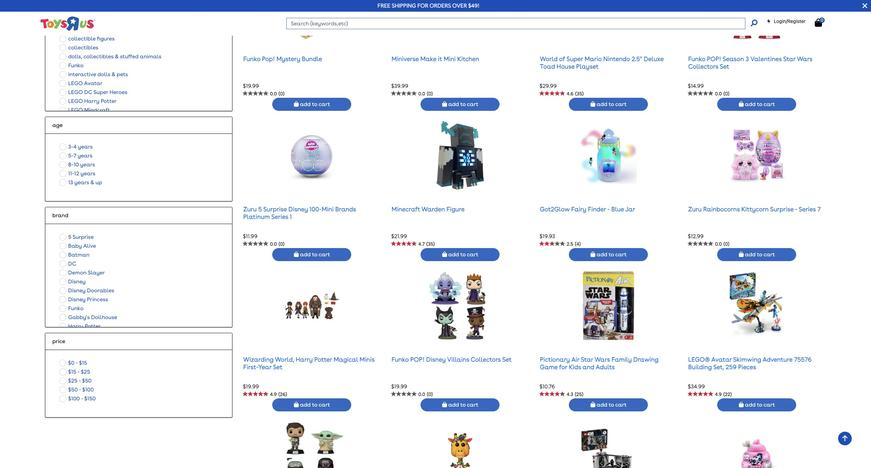 Task type: describe. For each thing, give the bounding box(es) containing it.
4.7 (35)
[[419, 242, 435, 247]]

years for 8-10 years
[[80, 161, 95, 168]]

shopping bag image for miniverse make it mini kitchen
[[443, 101, 447, 107]]

zuru rainbocorns kittycorn surprise - series 7 image
[[729, 121, 786, 190]]

2.5"
[[632, 55, 643, 63]]

5-
[[68, 152, 73, 159]]

slayer
[[88, 270, 105, 276]]

$14.99
[[688, 83, 704, 89]]

shopping bag image for wizarding world, harry potter magical minis first-year set
[[294, 402, 299, 408]]

pop! for season
[[708, 55, 722, 63]]

animals
[[140, 53, 162, 60]]

0
[[821, 17, 824, 23]]

$15 inside button
[[68, 369, 76, 376]]

brand
[[52, 212, 68, 219]]

cart for world of super mario nintendo 2.5" deluxe toad house playset shopping bag image
[[616, 101, 627, 107]]

4.9 for year
[[270, 392, 277, 398]]

8-
[[68, 161, 74, 168]]

3-4 years
[[68, 144, 93, 150]]

disney princess button
[[58, 295, 110, 304]]

add to cart for shopping bag icon for lego® avatar skimwing adventure 75576 building set, 259 pieces
[[744, 402, 776, 408]]

harry inside wizarding world, harry potter magical minis first-year set
[[296, 356, 313, 364]]

for
[[418, 2, 429, 9]]

funko for funko pop! season 3 valentines star wars collectors set
[[689, 55, 706, 63]]

lego mindcraft button
[[58, 106, 112, 115]]

cart for miniverse make it mini kitchen's shopping bag image
[[467, 101, 479, 107]]

0.0 for rainbocorns
[[716, 242, 722, 247]]

avatar for lego
[[84, 80, 102, 87]]

$100 inside "button"
[[68, 396, 80, 402]]

funko pop! mystery bundle link
[[243, 55, 322, 63]]

funko pop! disney villains collectors set
[[392, 356, 512, 364]]

lego for lego harry potter
[[68, 98, 83, 104]]

2.5
[[567, 242, 574, 247]]

shopping bag image for world of super mario nintendo 2.5" deluxe toad house playset
[[591, 101, 596, 107]]

to for world of super mario nintendo 2.5" deluxe toad house playset shopping bag image
[[609, 101, 615, 107]]

lego® avatar skimwing adventure 75576 building set, 259 pieces image
[[729, 272, 786, 341]]

lego for lego avatar
[[68, 80, 83, 87]]

stuffed
[[120, 53, 139, 60]]

lego® avatar skimwing adventure 75576 building set, 259 pieces link
[[689, 356, 812, 371]]

for
[[560, 364, 568, 371]]

(0) for kittycorn
[[724, 242, 730, 247]]

mini inside zuru 5 surprise disney 100-mini brands platinum series 1
[[322, 206, 334, 213]]

nintendo
[[604, 55, 631, 63]]

lego for lego mindcraft
[[68, 107, 83, 113]]

dc inside dc button
[[68, 261, 76, 267]]

wizarding
[[243, 356, 274, 364]]

funko pop! disney villains collectors set link
[[392, 356, 512, 364]]

shopping bag image for funko pop! mystery bundle
[[294, 101, 299, 107]]

building
[[689, 364, 712, 371]]

5 inside 5 surprise button
[[68, 234, 71, 240]]

(0) for mystery
[[279, 91, 285, 97]]

disney inside zuru 5 surprise disney 100-mini brands platinum series 1
[[289, 206, 308, 213]]

1 vertical spatial collectibles
[[84, 53, 114, 60]]

4.3
[[567, 392, 574, 398]]

wizarding world, harry potter magical minis first-year set image
[[284, 272, 340, 341]]

to for minecraft warden figure shopping bag image
[[461, 251, 466, 258]]

funko pop! mystery bundle
[[243, 55, 322, 63]]

playsets
[[103, 17, 126, 24]]

set,
[[714, 364, 725, 371]]

villains
[[448, 356, 470, 364]]

potter inside wizarding world, harry potter magical minis first-year set
[[315, 356, 332, 364]]

dolls
[[98, 71, 110, 78]]

toys r us image
[[40, 16, 95, 31]]

jar
[[626, 206, 636, 213]]

cart for funko pop! season 3 valentines star wars collectors set's shopping bag image
[[764, 101, 776, 107]]

pictionary air star wars family drawing game for kids and adults
[[540, 356, 659, 371]]

0.0 (0) for rainbocorns
[[716, 242, 730, 247]]

got2glow fairy finder - blue jar link
[[540, 206, 636, 213]]

lego avatar button
[[58, 79, 105, 88]]

$50 - $100 button
[[58, 386, 96, 395]]

collectors inside funko pop! season 3 valentines star wars collectors set
[[689, 63, 719, 70]]

funko pop! season 3 valentines star wars collectors set image
[[723, 0, 792, 40]]

harry inside button
[[84, 98, 99, 104]]

demon slayer
[[68, 270, 105, 276]]

pictionary air star wars family drawing game for kids and adults link
[[540, 356, 659, 371]]

add to cart for miniverse make it mini kitchen's shopping bag image
[[447, 101, 479, 107]]

figures for collectible figures
[[97, 35, 115, 42]]

0.0 for 5
[[270, 242, 277, 247]]

potter inside 'button'
[[85, 323, 101, 330]]

$12.99
[[688, 233, 704, 240]]

$25 - $50 button
[[58, 377, 94, 386]]

$100 inside button
[[82, 387, 94, 393]]

4.7
[[419, 242, 425, 247]]

season
[[723, 55, 745, 63]]

free shipping for orders over $49! link
[[378, 2, 480, 9]]

playset
[[577, 63, 599, 70]]

action for action figure playsets & vehicles
[[68, 17, 85, 24]]

(0) for season
[[724, 91, 730, 97]]

batman button
[[58, 251, 92, 260]]

& for pets
[[112, 71, 115, 78]]

0 horizontal spatial $50
[[68, 387, 78, 393]]

3-4 years button
[[58, 143, 95, 151]]

mindcraft
[[84, 107, 110, 113]]

batman
[[68, 252, 90, 258]]

price element
[[52, 338, 226, 346]]

wizarding world, harry potter magical minis first-year set link
[[243, 356, 375, 371]]

zuru for zuru rainbocorns kittycorn surprise - series 7
[[689, 206, 702, 213]]

figure
[[447, 206, 465, 213]]

lego mindcraft
[[68, 107, 110, 113]]

harry potter button
[[58, 322, 103, 331]]

login/register button
[[767, 18, 806, 25]]

$150
[[84, 396, 96, 402]]

disney left villains
[[426, 356, 446, 364]]

surprise inside zuru 5 surprise disney 100-mini brands platinum series 1
[[264, 206, 287, 213]]

$100 - $150 button
[[58, 395, 98, 404]]

& for stuffed
[[115, 53, 119, 60]]

login/register
[[774, 18, 806, 24]]

add for shopping bag image related to zuru rainbocorns kittycorn surprise - series 7
[[746, 251, 756, 258]]

air
[[572, 356, 580, 364]]

funko for funko pop! mystery bundle
[[243, 55, 261, 63]]

world,
[[275, 356, 294, 364]]

add to cart for shopping bag image related to zuru rainbocorns kittycorn surprise - series 7
[[744, 251, 776, 258]]

alive
[[83, 243, 96, 249]]

zuru 5 surprise disney 100-mini brands platinum series 1
[[243, 206, 356, 221]]

add for miniverse make it mini kitchen's shopping bag image
[[449, 101, 459, 107]]

miniverse make it mini kitchen
[[392, 55, 480, 63]]

lego for lego dc super heroes
[[68, 89, 83, 95]]

add for shopping bag icon for lego® avatar skimwing adventure 75576 building set, 259 pieces
[[746, 402, 756, 408]]

$34.99
[[688, 384, 706, 390]]

8-10 years
[[68, 161, 95, 168]]

funko pop! season 3 valentines star wars collectors set link
[[689, 55, 813, 70]]

1 horizontal spatial set
[[503, 356, 512, 364]]

action for action figures
[[68, 26, 85, 33]]

harry inside 'button'
[[68, 323, 83, 330]]

pictionary air star wars family drawing game for kids and adults image
[[581, 272, 637, 341]]

wizarding world, harry potter magical minis first-year set
[[243, 356, 375, 371]]

add for world of super mario nintendo 2.5" deluxe toad house playset shopping bag image
[[597, 101, 608, 107]]

disney for disney
[[68, 279, 86, 285]]

$19.99 for wizarding world, harry potter magical minis first-year set
[[243, 384, 259, 390]]

to for shopping bag icon for lego® avatar skimwing adventure 75576 building set, 259 pieces
[[758, 402, 763, 408]]

(35) for super
[[576, 91, 584, 97]]

4
[[73, 144, 77, 150]]

heroes
[[110, 89, 128, 95]]

add to cart for funko pop! disney villains collectors set's shopping bag icon
[[447, 402, 479, 408]]

pop star wars: pop! mandalorian collectors set 3 image
[[278, 422, 347, 469]]

shopping bag image for funko pop! season 3 valentines star wars collectors set
[[739, 101, 744, 107]]

0.0 (0) for pop!
[[716, 91, 730, 97]]

1 vertical spatial 7
[[818, 206, 821, 213]]

cart for shopping bag image related to zuru rainbocorns kittycorn surprise - series 7
[[764, 251, 776, 258]]

cart for shopping bag icon for lego® avatar skimwing adventure 75576 building set, 259 pieces
[[764, 402, 776, 408]]

funko up gabby's
[[68, 305, 84, 312]]

got2glow fairy finder - blue jar image
[[581, 121, 637, 190]]

add for funko pop! season 3 valentines star wars collectors set's shopping bag image
[[746, 101, 756, 107]]

zuru 5 surprise disney 100-mini brands platinum series 1 image
[[284, 121, 340, 190]]

lego harry potter
[[68, 98, 117, 104]]

world
[[540, 55, 558, 63]]

zuru pets alive pooping puppies series 1 interactive plush image
[[729, 422, 786, 469]]

to for shopping bag image related to zuru rainbocorns kittycorn surprise - series 7
[[758, 251, 763, 258]]

add for minecraft warden figure shopping bag image
[[449, 251, 459, 258]]

warden
[[422, 206, 445, 213]]

shopping bag image for zuru rainbocorns kittycorn surprise - series 7
[[739, 252, 744, 257]]

5 inside zuru 5 surprise disney 100-mini brands platinum series 1
[[258, 206, 262, 213]]

funko pop! disney villains collectors set image
[[426, 272, 495, 341]]

gabby's dollhouse button
[[58, 313, 119, 322]]

disney doorables
[[68, 288, 114, 294]]

(26)
[[279, 392, 287, 398]]

potter inside button
[[101, 98, 117, 104]]

surprise inside button
[[73, 234, 94, 240]]

action figure playsets & vehicles
[[68, 17, 153, 24]]

funko! holiday geoffrey image
[[432, 422, 489, 469]]

fairy
[[572, 206, 587, 213]]

demon slayer button
[[58, 269, 107, 278]]

100-
[[310, 206, 322, 213]]

4.9 (22)
[[716, 392, 732, 398]]

add to cart for minecraft warden figure shopping bag image
[[447, 251, 479, 258]]

kids
[[569, 364, 582, 371]]

$25 inside button
[[81, 369, 90, 376]]

(0) for it
[[427, 91, 433, 97]]

super for dc
[[94, 89, 108, 95]]

(4)
[[575, 242, 581, 247]]



Task type: locate. For each thing, give the bounding box(es) containing it.
0 vertical spatial $25
[[81, 369, 90, 376]]

0 horizontal spatial dc
[[68, 261, 76, 267]]

1 horizontal spatial wars
[[798, 55, 813, 63]]

- for $150
[[81, 396, 83, 402]]

collectors right villains
[[471, 356, 501, 364]]

5 surprise button
[[58, 233, 96, 242]]

0 horizontal spatial wars
[[595, 356, 611, 364]]

2 lego from the top
[[68, 89, 83, 95]]

action
[[68, 17, 85, 24], [68, 26, 85, 33]]

$15 inside button
[[79, 360, 87, 367]]

lego
[[68, 80, 83, 87], [68, 89, 83, 95], [68, 98, 83, 104], [68, 107, 83, 113]]

0 horizontal spatial set
[[273, 364, 283, 371]]

to for miniverse make it mini kitchen's shopping bag image
[[461, 101, 466, 107]]

zuru up platinum
[[243, 206, 257, 213]]

add to cart for funko pop! mystery bundle's shopping bag image
[[299, 101, 330, 107]]

4.9 left (22)
[[716, 392, 722, 398]]

game
[[540, 364, 558, 371]]

kitchen
[[458, 55, 480, 63]]

0 vertical spatial mini
[[444, 55, 456, 63]]

0 vertical spatial super
[[567, 55, 583, 63]]

$100 down $50 - $100 button
[[68, 396, 80, 402]]

collectibles down collectible
[[68, 44, 98, 51]]

funko button
[[58, 61, 86, 70], [58, 304, 86, 313]]

1 funko button from the top
[[58, 61, 86, 70]]

$50 - $100
[[68, 387, 94, 393]]

disney inside "disney" button
[[68, 279, 86, 285]]

mini right it
[[444, 55, 456, 63]]

first-
[[243, 364, 258, 371]]

funko for funko pop! disney villains collectors set
[[392, 356, 409, 364]]

1 vertical spatial pop!
[[411, 356, 425, 364]]

demon
[[68, 270, 87, 276]]

1 vertical spatial wars
[[595, 356, 611, 364]]

pop! inside funko pop! season 3 valentines star wars collectors set
[[708, 55, 722, 63]]

to for funko pop! mystery bundle's shopping bag image
[[312, 101, 318, 107]]

0 vertical spatial potter
[[101, 98, 117, 104]]

0 horizontal spatial 7
[[73, 152, 76, 159]]

years
[[78, 144, 93, 150], [78, 152, 93, 159], [80, 161, 95, 168], [81, 170, 95, 177], [74, 179, 89, 186]]

- for $50
[[79, 378, 81, 384]]

years up 8-10 years
[[78, 152, 93, 159]]

zuru 5 surprise disney 100-mini brands platinum series 1 link
[[243, 206, 356, 221]]

(35) for figure
[[427, 242, 435, 247]]

zuru left rainbocorns
[[689, 206, 702, 213]]

disney down "disney" button
[[68, 288, 86, 294]]

0.0 (0) for make
[[419, 91, 433, 97]]

2 horizontal spatial harry
[[296, 356, 313, 364]]

funko left pop!
[[243, 55, 261, 63]]

close button image
[[863, 2, 868, 10]]

super for of
[[567, 55, 583, 63]]

disney up 1
[[289, 206, 308, 213]]

- inside button
[[78, 369, 80, 376]]

0.0 for pop!
[[716, 91, 722, 97]]

add for funko pop! mystery bundle's shopping bag image
[[300, 101, 311, 107]]

baby alive button
[[58, 242, 98, 251]]

lego down the "lego avatar" button
[[68, 89, 83, 95]]

2 action from the top
[[68, 26, 85, 33]]

avatar for lego®
[[712, 356, 732, 364]]

cart for funko pop! disney villains collectors set's shopping bag icon
[[467, 402, 479, 408]]

surprise up 'baby alive'
[[73, 234, 94, 240]]

skimwing
[[734, 356, 762, 364]]

collectibles up interactive dolls & pets
[[84, 53, 114, 60]]

zuru rainbocorns kittycorn surprise - series 7
[[689, 206, 821, 213]]

lego avatar
[[68, 80, 102, 87]]

shopping bag image for lego® avatar skimwing adventure 75576 building set, 259 pieces
[[739, 402, 744, 408]]

avatar up set,
[[712, 356, 732, 364]]

1 4.9 from the left
[[270, 392, 277, 398]]

action up action figures button
[[68, 17, 85, 24]]

funko right minis
[[392, 356, 409, 364]]

avatar inside the lego® avatar skimwing adventure 75576 building set, 259 pieces
[[712, 356, 732, 364]]

(35) right 4.7
[[427, 242, 435, 247]]

$25 down $15 - $25 button
[[68, 378, 78, 384]]

5 up platinum
[[258, 206, 262, 213]]

2 funko button from the top
[[58, 304, 86, 313]]

dollhouse
[[91, 314, 117, 321]]

cart for funko pop! mystery bundle's shopping bag image
[[319, 101, 330, 107]]

minecraft warden figure image
[[432, 121, 489, 190]]

collectible figures
[[68, 35, 115, 42]]

1 vertical spatial $25
[[68, 378, 78, 384]]

0 horizontal spatial collectors
[[471, 356, 501, 364]]

1 horizontal spatial zuru
[[689, 206, 702, 213]]

interactive dolls & pets button
[[58, 70, 130, 79]]

1 horizontal spatial pop!
[[708, 55, 722, 63]]

dc down batman button
[[68, 261, 76, 267]]

add for wizarding world, harry potter magical minis first-year set shopping bag icon
[[300, 402, 311, 408]]

gabby's dollhouse
[[68, 314, 117, 321]]

7 inside button
[[73, 152, 76, 159]]

$19.99 for funko pop! disney villains collectors set
[[392, 384, 408, 390]]

figures for action figures
[[86, 26, 104, 33]]

funko button up gabby's
[[58, 304, 86, 313]]

disney for disney princess
[[68, 296, 86, 303]]

1 horizontal spatial $25
[[81, 369, 90, 376]]

shopping bag image for funko pop! disney villains collectors set
[[443, 402, 447, 408]]

set for wizarding world, harry potter magical minis first-year set
[[273, 364, 283, 371]]

super
[[567, 55, 583, 63], [94, 89, 108, 95]]

1 vertical spatial mini
[[322, 206, 334, 213]]

2 vertical spatial potter
[[315, 356, 332, 364]]

0 vertical spatial avatar
[[84, 80, 102, 87]]

disney for disney doorables
[[68, 288, 86, 294]]

(25)
[[575, 392, 584, 398]]

4.6
[[567, 91, 574, 97]]

magical
[[334, 356, 358, 364]]

1 horizontal spatial $15
[[79, 360, 87, 367]]

wars
[[798, 55, 813, 63], [595, 356, 611, 364]]

lego inside button
[[68, 80, 83, 87]]

disney inside disney princess button
[[68, 296, 86, 303]]

0 vertical spatial collectors
[[689, 63, 719, 70]]

years for 3-4 years
[[78, 144, 93, 150]]

1 vertical spatial 5
[[68, 234, 71, 240]]

1 horizontal spatial (35)
[[576, 91, 584, 97]]

brand element
[[52, 212, 226, 220]]

8-10 years button
[[58, 160, 97, 169]]

lego dc super heroes button
[[58, 88, 130, 97]]

pictionary
[[540, 356, 570, 364]]

1 vertical spatial avatar
[[712, 356, 732, 364]]

0 horizontal spatial zuru
[[243, 206, 257, 213]]

0 horizontal spatial mini
[[322, 206, 334, 213]]

surprise up platinum
[[264, 206, 287, 213]]

mini left brands
[[322, 206, 334, 213]]

pieces
[[739, 364, 757, 371]]

2.5 (4)
[[567, 242, 581, 247]]

1 horizontal spatial collectors
[[689, 63, 719, 70]]

disney doorables button
[[58, 287, 116, 295]]

interactive dolls & pets
[[68, 71, 128, 78]]

set inside funko pop! season 3 valentines star wars collectors set
[[720, 63, 730, 70]]

toad
[[540, 63, 556, 70]]

0 horizontal spatial 5
[[68, 234, 71, 240]]

0 horizontal spatial $15
[[68, 369, 76, 376]]

1 vertical spatial (35)
[[427, 242, 435, 247]]

funko up $14.99
[[689, 55, 706, 63]]

$50 down the $25 - $50 button
[[68, 387, 78, 393]]

1 vertical spatial dc
[[68, 261, 76, 267]]

lego down interactive
[[68, 80, 83, 87]]

None search field
[[287, 18, 758, 29]]

1 vertical spatial harry
[[68, 323, 83, 330]]

(0) for surprise
[[279, 242, 285, 247]]

super inside button
[[94, 89, 108, 95]]

0 horizontal spatial pop!
[[411, 356, 425, 364]]

0 vertical spatial wars
[[798, 55, 813, 63]]

harry down gabby's
[[68, 323, 83, 330]]

1 horizontal spatial $100
[[82, 387, 94, 393]]

0 vertical spatial 5
[[258, 206, 262, 213]]

shopping bag image
[[815, 19, 823, 27], [294, 101, 299, 107], [443, 101, 447, 107], [591, 101, 596, 107], [739, 101, 744, 107], [443, 252, 447, 257], [739, 252, 744, 257], [591, 402, 596, 408]]

0 horizontal spatial surprise
[[73, 234, 94, 240]]

0.0 for pop!
[[270, 91, 277, 97]]

1 vertical spatial super
[[94, 89, 108, 95]]

disney down demon
[[68, 279, 86, 285]]

funko inside funko pop! season 3 valentines star wars collectors set
[[689, 55, 706, 63]]

over
[[453, 2, 467, 9]]

years for 11-12 years
[[81, 170, 95, 177]]

0 horizontal spatial 4.9
[[270, 392, 277, 398]]

0 vertical spatial collectibles
[[68, 44, 98, 51]]

0 vertical spatial pop!
[[708, 55, 722, 63]]

star up and
[[581, 356, 594, 364]]

to for wizarding world, harry potter magical minis first-year set shopping bag icon
[[312, 402, 318, 408]]

funko button down dolls,
[[58, 61, 86, 70]]

$19.99
[[243, 83, 259, 89], [243, 384, 259, 390], [392, 384, 408, 390]]

pop!
[[262, 55, 275, 63]]

2 horizontal spatial set
[[720, 63, 730, 70]]

surprise right kittycorn
[[771, 206, 794, 213]]

funko pop! mystery bundle image
[[278, 0, 347, 40]]

$25
[[81, 369, 90, 376], [68, 378, 78, 384]]

world of super mario nintendo 2.5" deluxe toad house playset link
[[540, 55, 664, 70]]

1 vertical spatial funko button
[[58, 304, 86, 313]]

disney down disney doorables button
[[68, 296, 86, 303]]

$15 down $0 - $15 button
[[68, 369, 76, 376]]

and
[[583, 364, 595, 371]]

1 horizontal spatial avatar
[[712, 356, 732, 364]]

$10.76
[[540, 384, 555, 390]]

$0 - $15
[[68, 360, 87, 367]]

1 horizontal spatial harry
[[84, 98, 99, 104]]

add to cart for funko pop! season 3 valentines star wars collectors set's shopping bag image
[[744, 101, 776, 107]]

0 vertical spatial $15
[[79, 360, 87, 367]]

0.0
[[270, 91, 277, 97], [419, 91, 426, 97], [716, 91, 722, 97], [270, 242, 277, 247], [716, 242, 722, 247], [419, 392, 426, 398]]

cart for wizarding world, harry potter magical minis first-year set shopping bag icon
[[319, 402, 330, 408]]

$0 - $15 button
[[58, 359, 89, 368]]

1 horizontal spatial mini
[[444, 55, 456, 63]]

disney button
[[58, 278, 88, 287]]

- for $25
[[78, 369, 80, 376]]

miniverse make it mini kitchen link
[[392, 55, 480, 63]]

series inside zuru 5 surprise disney 100-mini brands platinum series 1
[[272, 213, 289, 221]]

add to cart for wizarding world, harry potter magical minis first-year set shopping bag icon
[[299, 402, 330, 408]]

baby
[[68, 243, 82, 249]]

$25 up $25 - $50
[[81, 369, 90, 376]]

0 vertical spatial (35)
[[576, 91, 584, 97]]

potter left magical
[[315, 356, 332, 364]]

world of super mario nintendo 2.5" deluxe toad house playset
[[540, 55, 664, 70]]

mystery
[[277, 55, 300, 63]]

zuru inside zuru 5 surprise disney 100-mini brands platinum series 1
[[243, 206, 257, 213]]

avatar inside button
[[84, 80, 102, 87]]

0 vertical spatial $100
[[82, 387, 94, 393]]

pets
[[117, 71, 128, 78]]

4.9 for 259
[[716, 392, 722, 398]]

years for 5-7 years
[[78, 152, 93, 159]]

0.0 (0) for pop!
[[270, 91, 285, 97]]

0 vertical spatial harry
[[84, 98, 99, 104]]

price
[[52, 338, 65, 345]]

got2glow fairy finder - blue jar
[[540, 206, 636, 213]]

1 vertical spatial $100
[[68, 396, 80, 402]]

set for funko pop! season 3 valentines star wars collectors set
[[720, 63, 730, 70]]

years up 5-7 years
[[78, 144, 93, 150]]

lego harry potter button
[[58, 97, 119, 106]]

valentines
[[751, 55, 782, 63]]

0 horizontal spatial series
[[272, 213, 289, 221]]

1 zuru from the left
[[243, 206, 257, 213]]

0.0 (0) for 5
[[270, 242, 285, 247]]

1 horizontal spatial $50
[[82, 378, 92, 384]]

years down 11-12 years
[[74, 179, 89, 186]]

minis
[[360, 356, 375, 364]]

2 zuru from the left
[[689, 206, 702, 213]]

0 horizontal spatial avatar
[[84, 80, 102, 87]]

- for $15
[[76, 360, 78, 367]]

1 horizontal spatial dc
[[84, 89, 92, 95]]

star inside the pictionary air star wars family drawing game for kids and adults
[[581, 356, 594, 364]]

lego® star wars dark trooper attack 75324 building set, 166 pieces image
[[581, 422, 637, 469]]

$15 up "$15 - $25" at bottom
[[79, 360, 87, 367]]

add to cart for world of super mario nintendo 2.5" deluxe toad house playset shopping bag image
[[596, 101, 627, 107]]

harry right world,
[[296, 356, 313, 364]]

to
[[312, 101, 318, 107], [461, 101, 466, 107], [609, 101, 615, 107], [758, 101, 763, 107], [312, 251, 318, 258], [461, 251, 466, 258], [609, 251, 615, 258], [758, 251, 763, 258], [312, 402, 318, 408], [461, 402, 466, 408], [609, 402, 615, 408], [758, 402, 763, 408]]

- for $100
[[79, 387, 81, 393]]

dolls, collectibles & stuffed animals button
[[58, 52, 164, 61]]

figures down figure
[[86, 26, 104, 33]]

4 lego from the top
[[68, 107, 83, 113]]

$100 up '$150'
[[82, 387, 94, 393]]

shopping bag image inside 0 link
[[815, 19, 823, 27]]

1 horizontal spatial 5
[[258, 206, 262, 213]]

$15 - $25 button
[[58, 368, 92, 377]]

world of super mario nintendo 2.5" deluxe toad house playset image
[[581, 0, 637, 40]]

0 horizontal spatial $100
[[68, 396, 80, 402]]

& left stuffed
[[115, 53, 119, 60]]

& left the up
[[90, 179, 94, 186]]

adults
[[596, 364, 615, 371]]

disney inside disney doorables button
[[68, 288, 86, 294]]

1 horizontal spatial surprise
[[264, 206, 287, 213]]

years inside button
[[80, 161, 95, 168]]

to for funko pop! disney villains collectors set's shopping bag icon
[[461, 402, 466, 408]]

0 horizontal spatial (35)
[[427, 242, 435, 247]]

avatar down interactive dolls & pets button
[[84, 80, 102, 87]]

to for funko pop! season 3 valentines star wars collectors set's shopping bag image
[[758, 101, 763, 107]]

0 vertical spatial $50
[[82, 378, 92, 384]]

years up 13 years & up in the left top of the page
[[81, 170, 95, 177]]

potter down gabby's dollhouse
[[85, 323, 101, 330]]

2 horizontal spatial surprise
[[771, 206, 794, 213]]

rainbocorns
[[704, 206, 740, 213]]

1 vertical spatial star
[[581, 356, 594, 364]]

1 horizontal spatial super
[[567, 55, 583, 63]]

zuru for zuru 5 surprise disney 100-mini brands platinum series 1
[[243, 206, 257, 213]]

platinum
[[243, 213, 270, 221]]

11-12 years
[[68, 170, 95, 177]]

- inside "button"
[[81, 396, 83, 402]]

1 horizontal spatial star
[[784, 55, 796, 63]]

5 up baby
[[68, 234, 71, 240]]

4.3 (25)
[[567, 392, 584, 398]]

1 lego from the top
[[68, 80, 83, 87]]

0 horizontal spatial super
[[94, 89, 108, 95]]

13 years & up button
[[58, 178, 104, 187]]

1 horizontal spatial series
[[799, 206, 817, 213]]

wars inside the pictionary air star wars family drawing game for kids and adults
[[595, 356, 611, 364]]

0 vertical spatial figures
[[86, 26, 104, 33]]

baby alive
[[68, 243, 96, 249]]

it
[[438, 55, 442, 63]]

doorables
[[87, 288, 114, 294]]

1 vertical spatial $50
[[68, 387, 78, 393]]

0 vertical spatial funko button
[[58, 61, 86, 70]]

1 vertical spatial $15
[[68, 369, 76, 376]]

1 vertical spatial action
[[68, 26, 85, 33]]

3 lego from the top
[[68, 98, 83, 104]]

$11.99
[[243, 233, 258, 240]]

3-
[[68, 144, 73, 150]]

$50 up $50 - $100
[[82, 378, 92, 384]]

harry
[[84, 98, 99, 104], [68, 323, 83, 330], [296, 356, 313, 364]]

years up 11-12 years
[[80, 161, 95, 168]]

1 action from the top
[[68, 17, 85, 24]]

add for funko pop! disney villains collectors set's shopping bag icon
[[449, 402, 459, 408]]

dc up lego harry potter button
[[84, 89, 92, 95]]

super up lego harry potter
[[94, 89, 108, 95]]

dolls, collectibles & stuffed animals
[[68, 53, 162, 60]]

$25 inside button
[[68, 378, 78, 384]]

0 vertical spatial dc
[[84, 89, 92, 95]]

super inside world of super mario nintendo 2.5" deluxe toad house playset
[[567, 55, 583, 63]]

Enter Keyword or Item No. search field
[[287, 18, 746, 29]]

lego®
[[689, 356, 710, 364]]

1 vertical spatial potter
[[85, 323, 101, 330]]

deluxe
[[644, 55, 664, 63]]

3
[[746, 55, 750, 63]]

2 vertical spatial harry
[[296, 356, 313, 364]]

$39.99
[[392, 83, 409, 89]]

& left pets
[[112, 71, 115, 78]]

pop! for disney
[[411, 356, 425, 364]]

family
[[612, 356, 632, 364]]

$50
[[82, 378, 92, 384], [68, 387, 78, 393]]

cart
[[319, 101, 330, 107], [467, 101, 479, 107], [616, 101, 627, 107], [764, 101, 776, 107], [319, 251, 330, 258], [467, 251, 479, 258], [616, 251, 627, 258], [764, 251, 776, 258], [319, 402, 330, 408], [467, 402, 479, 408], [616, 402, 627, 408], [764, 402, 776, 408]]

shopping bag image
[[294, 252, 299, 257], [591, 252, 596, 257], [294, 402, 299, 408], [443, 402, 447, 408], [739, 402, 744, 408]]

$25 - $50
[[68, 378, 92, 384]]

action figures
[[68, 26, 104, 33]]

dc inside lego dc super heroes button
[[84, 89, 92, 95]]

1 vertical spatial collectors
[[471, 356, 501, 364]]

harry down lego dc super heroes button
[[84, 98, 99, 104]]

0 horizontal spatial star
[[581, 356, 594, 364]]

0.0 for make
[[419, 91, 426, 97]]

cart for minecraft warden figure shopping bag image
[[467, 251, 479, 258]]

lego down lego harry potter button
[[68, 107, 83, 113]]

7
[[73, 152, 76, 159], [818, 206, 821, 213]]

brands
[[336, 206, 356, 213]]

figure
[[86, 17, 101, 24]]

set
[[720, 63, 730, 70], [503, 356, 512, 364], [273, 364, 283, 371]]

1 horizontal spatial 7
[[818, 206, 821, 213]]

1 horizontal spatial 4.9
[[716, 392, 722, 398]]

make
[[421, 55, 437, 63]]

&
[[127, 17, 131, 24], [115, 53, 119, 60], [112, 71, 115, 78], [90, 179, 94, 186]]

& left vehicles
[[127, 17, 131, 24]]

0 horizontal spatial harry
[[68, 323, 83, 330]]

2 4.9 from the left
[[716, 392, 722, 398]]

figures down action figure playsets & vehicles button
[[97, 35, 115, 42]]

funko down dolls,
[[68, 62, 84, 69]]

5 surprise
[[68, 234, 94, 240]]

potter down heroes
[[101, 98, 117, 104]]

4.9 left (26)
[[270, 392, 277, 398]]

super up house at the top right of page
[[567, 55, 583, 63]]

shopping bag image for minecraft warden figure
[[443, 252, 447, 257]]

wars inside funko pop! season 3 valentines star wars collectors set
[[798, 55, 813, 63]]

collectors up $14.99
[[689, 63, 719, 70]]

0 horizontal spatial $25
[[68, 378, 78, 384]]

action up collectible
[[68, 26, 85, 33]]

up
[[96, 179, 102, 186]]

star inside funko pop! season 3 valentines star wars collectors set
[[784, 55, 796, 63]]

0 vertical spatial star
[[784, 55, 796, 63]]

(35) right 4.6
[[576, 91, 584, 97]]

miniverse make it mini kitchen image
[[432, 0, 489, 40]]

0 vertical spatial action
[[68, 17, 85, 24]]

age element
[[52, 121, 226, 129]]

0 vertical spatial 7
[[73, 152, 76, 159]]

12
[[74, 170, 79, 177]]

& for up
[[90, 179, 94, 186]]

set inside wizarding world, harry potter magical minis first-year set
[[273, 364, 283, 371]]

1 vertical spatial figures
[[97, 35, 115, 42]]

star right valentines
[[784, 55, 796, 63]]

lego up lego mindcraft button at the left of the page
[[68, 98, 83, 104]]

avatar
[[84, 80, 102, 87], [712, 356, 732, 364]]

disney
[[289, 206, 308, 213], [68, 279, 86, 285], [68, 288, 86, 294], [68, 296, 86, 303], [426, 356, 446, 364]]



Task type: vqa. For each thing, say whether or not it's contained in the screenshot.


